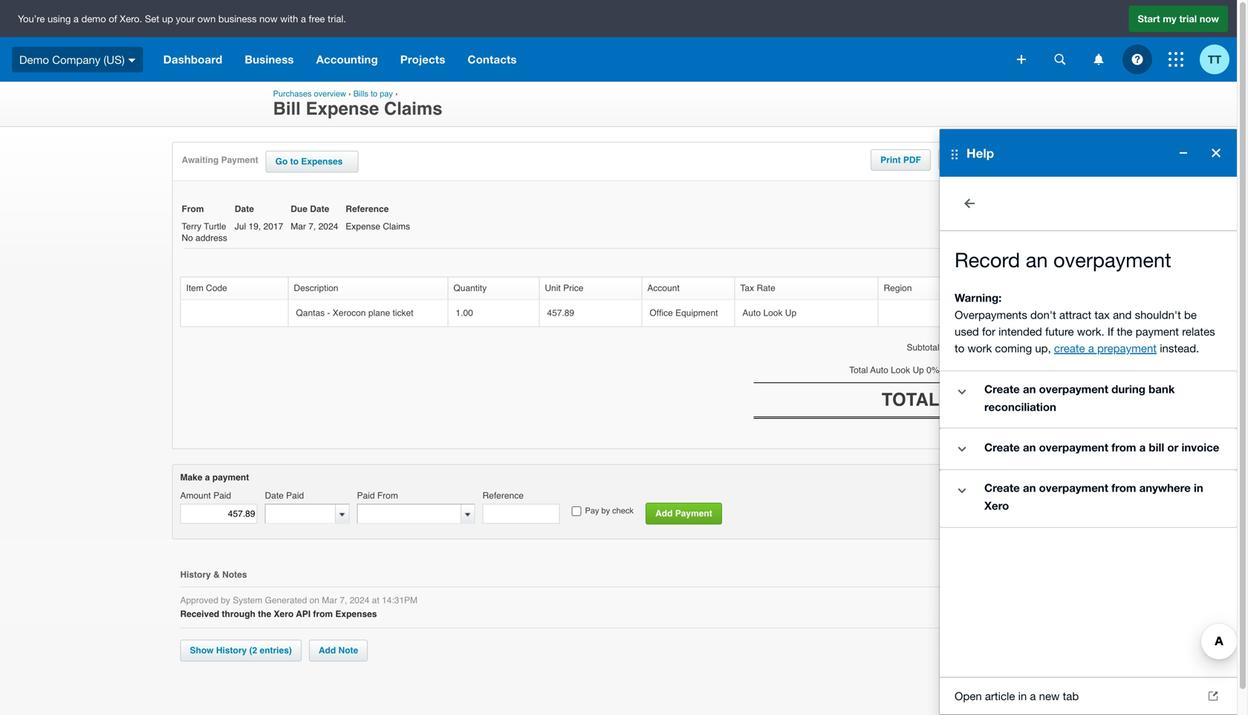 Task type: locate. For each thing, give the bounding box(es) containing it.
from left the anywhere
[[1112, 482, 1137, 495]]

3 create from the top
[[985, 482, 1020, 495]]

demo
[[19, 53, 49, 66]]

1 horizontal spatial ›
[[395, 89, 398, 98]]

amount down make
[[180, 491, 211, 501]]

1 horizontal spatial the
[[1117, 325, 1133, 338]]

overpayment
[[1054, 248, 1172, 272], [1039, 383, 1109, 396], [1039, 441, 1109, 454], [1039, 482, 1109, 495]]

item code
[[186, 283, 227, 293]]

toggle button for create an overpayment from anywhere in xero
[[948, 476, 977, 506]]

a left the bill
[[1140, 441, 1146, 454]]

auto
[[743, 308, 761, 318], [871, 365, 889, 376]]

payment right check
[[675, 509, 713, 519]]

during
[[1112, 383, 1146, 396]]

Reference text field
[[483, 504, 560, 524]]

mar right on
[[322, 596, 337, 606]]

1 horizontal spatial up
[[913, 365, 924, 376]]

tax left rate on the top of page
[[741, 283, 754, 293]]

make
[[180, 473, 203, 483]]

1 horizontal spatial mar
[[322, 596, 337, 606]]

1 vertical spatial the
[[258, 610, 271, 620]]

amount left usd
[[999, 283, 1030, 293]]

457.89
[[1024, 222, 1051, 232], [547, 308, 575, 318], [1022, 308, 1049, 318], [1020, 343, 1047, 353], [993, 390, 1047, 410]]

0 horizontal spatial payment
[[221, 155, 258, 165]]

overpayment for create an overpayment from anywhere in xero
[[1039, 482, 1109, 495]]

from inside button
[[1112, 441, 1137, 454]]

check
[[612, 506, 634, 516]]

paid for amount paid
[[213, 491, 231, 501]]

paid
[[213, 491, 231, 501], [286, 491, 304, 501], [357, 491, 375, 501]]

0 horizontal spatial reference
[[346, 204, 389, 214]]

1 paid from the left
[[213, 491, 231, 501]]

1 vertical spatial create
[[985, 441, 1020, 454]]

0 horizontal spatial from
[[182, 204, 204, 214]]

0 horizontal spatial the
[[258, 610, 271, 620]]

2024 right 2017
[[319, 222, 338, 232]]

business
[[245, 53, 294, 66]]

code
[[206, 283, 227, 293]]

bill left overview
[[273, 98, 301, 119]]

-
[[327, 308, 330, 318]]

add for add payment
[[656, 509, 673, 519]]

tab
[[1063, 690, 1079, 703]]

usd
[[1032, 283, 1051, 293]]

toggle image right "total" on the right of page
[[958, 390, 966, 395]]

1 vertical spatial to
[[290, 156, 299, 167]]

now right trial
[[1200, 13, 1220, 24]]

7, right 2017
[[309, 222, 316, 232]]

1 vertical spatial payment
[[675, 509, 713, 519]]

0 vertical spatial bill
[[273, 98, 301, 119]]

toggle button for create an overpayment during bank reconciliation
[[948, 378, 977, 407]]

expenses
[[301, 156, 343, 167], [335, 610, 377, 620]]

mar
[[291, 222, 306, 232], [322, 596, 337, 606]]

1 vertical spatial in
[[1019, 690, 1027, 703]]

add right check
[[656, 509, 673, 519]]

from inside create an overpayment from anywhere in xero
[[1112, 482, 1137, 495]]

create inside create an overpayment from anywhere in xero
[[985, 482, 1020, 495]]

bill left options
[[986, 156, 1000, 166]]

date up date paid text box
[[265, 491, 284, 501]]

xero inside approved by system generated on mar 7, 2024 at 14:31pm received through the xero api from expenses
[[274, 610, 294, 620]]

to inside purchases overview › bills to pay › bill expense claims
[[371, 89, 378, 98]]

1 horizontal spatial now
[[1200, 13, 1220, 24]]

457.89 down intended on the top right of page
[[1020, 343, 1047, 353]]

0 horizontal spatial by
[[221, 596, 230, 606]]

payment up amount paid
[[212, 473, 249, 483]]

total
[[849, 365, 868, 376]]

add for add note
[[319, 646, 336, 656]]

auto down 'tax rate'
[[743, 308, 761, 318]]

mar inside from terry turtle no address date jul 19, 2017 due date mar 7, 2024 reference expense claims
[[291, 222, 306, 232]]

ticket
[[393, 308, 414, 318]]

2 vertical spatial to
[[955, 342, 965, 355]]

toggle image
[[958, 447, 966, 452]]

from down on
[[313, 610, 333, 620]]

toggle image down toggle icon
[[958, 489, 966, 494]]

date up the jul
[[235, 204, 254, 214]]

0 vertical spatial payment
[[1136, 325, 1179, 338]]

1 vertical spatial toggle button
[[948, 435, 977, 464]]

1 horizontal spatial by
[[602, 506, 610, 516]]

purchases overview › bills to pay › bill expense claims
[[273, 89, 443, 119]]

work
[[968, 342, 992, 355]]

from terry turtle no address date jul 19, 2017 due date mar 7, 2024 reference expense claims
[[182, 204, 410, 244]]

2 now from the left
[[1200, 13, 1220, 24]]

0 vertical spatial the
[[1117, 325, 1133, 338]]

1 vertical spatial reference
[[483, 491, 524, 501]]

qantas
[[296, 308, 325, 318]]

457.89 up exclusive
[[1024, 222, 1051, 232]]

overview
[[314, 89, 346, 98]]

now
[[259, 13, 278, 24], [1200, 13, 1220, 24]]

expenses down at
[[335, 610, 377, 620]]

2 paid from the left
[[286, 491, 304, 501]]

office
[[650, 308, 673, 318]]

description
[[294, 283, 338, 293]]

0 vertical spatial auto
[[743, 308, 761, 318]]

overpayment for record an overpayment
[[1054, 248, 1172, 272]]

from left the bill
[[1112, 441, 1137, 454]]

457.89 down 0.00
[[993, 390, 1047, 410]]

address
[[196, 233, 227, 244]]

accounting
[[316, 53, 378, 66]]

claims inside purchases overview › bills to pay › bill expense claims
[[384, 98, 443, 119]]

through
[[222, 610, 256, 620]]

0 vertical spatial mar
[[291, 222, 306, 232]]

approved
[[180, 596, 218, 606]]

mar inside approved by system generated on mar 7, 2024 at 14:31pm received through the xero api from expenses
[[322, 596, 337, 606]]

1 vertical spatial 2024
[[350, 596, 370, 606]]

2 vertical spatial create
[[985, 482, 1020, 495]]

7, inside from terry turtle no address date jul 19, 2017 due date mar 7, 2024 reference expense claims
[[309, 222, 316, 232]]

pdf
[[904, 155, 921, 165]]

in right article
[[1019, 690, 1027, 703]]

payment right "awaiting"
[[221, 155, 258, 165]]

amount for amount usd
[[999, 283, 1030, 293]]

1 horizontal spatial payment
[[675, 509, 713, 519]]

0 vertical spatial create
[[985, 383, 1020, 396]]

overpayment inside create an overpayment during bank reconciliation
[[1039, 383, 1109, 396]]

0 horizontal spatial auto
[[743, 308, 761, 318]]

from inside from terry turtle no address date jul 19, 2017 due date mar 7, 2024 reference expense claims
[[182, 204, 204, 214]]

to right go
[[290, 156, 299, 167]]

record
[[955, 248, 1020, 272]]

0 vertical spatial toggle image
[[958, 390, 966, 395]]

overpayment inside create an overpayment from anywhere in xero
[[1039, 482, 1109, 495]]

reconciliation
[[985, 401, 1057, 414]]

using
[[48, 13, 71, 24]]

1 vertical spatial claims
[[383, 222, 410, 232]]

a down work.
[[1089, 342, 1095, 355]]

0 vertical spatial reference
[[346, 204, 389, 214]]

expense
[[306, 98, 379, 119], [346, 222, 380, 232]]

by inside approved by system generated on mar 7, 2024 at 14:31pm received through the xero api from expenses
[[221, 596, 230, 606]]

an for create an overpayment from anywhere in xero
[[1023, 482, 1036, 495]]

overpayment up and
[[1054, 248, 1172, 272]]

look down rate on the top of page
[[764, 308, 783, 318]]

1 horizontal spatial add
[[656, 509, 673, 519]]

reference right the due on the left
[[346, 204, 389, 214]]

2024 left at
[[350, 596, 370, 606]]

1 vertical spatial toggle image
[[958, 489, 966, 494]]

1 vertical spatial history
[[216, 646, 247, 656]]

history left &
[[180, 570, 211, 580]]

claims inside from terry turtle no address date jul 19, 2017 due date mar 7, 2024 reference expense claims
[[383, 222, 410, 232]]

expenses right go
[[301, 156, 343, 167]]

price
[[563, 283, 584, 293]]

system
[[233, 596, 262, 606]]

overpayment down create an overpayment from a bill or invoice button
[[1039, 482, 1109, 495]]

1 horizontal spatial to
[[371, 89, 378, 98]]

0 vertical spatial payment
[[221, 155, 258, 165]]

the down the system
[[258, 610, 271, 620]]

print pdf link
[[872, 150, 930, 170]]

a right using
[[73, 13, 79, 24]]

1 vertical spatial xero
[[274, 610, 294, 620]]

1 vertical spatial look
[[891, 365, 910, 376]]

457.89 up intended on the top right of page
[[1022, 308, 1049, 318]]

by for approved
[[221, 596, 230, 606]]

0 vertical spatial from
[[1112, 441, 1137, 454]]

1 vertical spatial tax
[[741, 283, 754, 293]]

external link opens in new tab image
[[1209, 692, 1218, 701]]

payment down shouldn't
[[1136, 325, 1179, 338]]

start my trial now
[[1138, 13, 1220, 24]]

from for anywhere
[[1112, 482, 1137, 495]]

2 vertical spatial from
[[313, 610, 333, 620]]

add left note
[[319, 646, 336, 656]]

create for create an overpayment during bank reconciliation
[[985, 383, 1020, 396]]

2 create from the top
[[985, 441, 1020, 454]]

help menu search results element
[[940, 177, 1237, 716]]

used
[[955, 325, 979, 338]]

payment
[[1136, 325, 1179, 338], [212, 473, 249, 483]]

to left pay
[[371, 89, 378, 98]]

an inside create an overpayment from anywhere in xero
[[1023, 482, 1036, 495]]

overpayment down 0.00
[[1039, 383, 1109, 396]]

1 horizontal spatial 2024
[[350, 596, 370, 606]]

add payment
[[656, 509, 713, 519]]

1 vertical spatial expenses
[[335, 610, 377, 620]]

date right the due on the left
[[310, 204, 329, 214]]

7, right on
[[340, 596, 347, 606]]

look up "total" on the right of page
[[891, 365, 910, 376]]

1 vertical spatial from
[[1112, 482, 1137, 495]]

2 toggle button from the top
[[948, 435, 977, 464]]

› right pay
[[395, 89, 398, 98]]

0 horizontal spatial date
[[235, 204, 254, 214]]

None text field
[[358, 505, 461, 524]]

auto right total
[[871, 365, 889, 376]]

3 toggle button from the top
[[948, 476, 977, 506]]

demo company (us)
[[19, 53, 125, 66]]

0 vertical spatial by
[[602, 506, 610, 516]]

0 horizontal spatial ›
[[349, 89, 351, 98]]

overpayment down create an overpayment during bank reconciliation
[[1039, 441, 1109, 454]]

a right make
[[205, 473, 210, 483]]

reference up "reference" text box
[[483, 491, 524, 501]]

create
[[985, 383, 1020, 396], [985, 441, 1020, 454], [985, 482, 1020, 495]]

0 vertical spatial toggle button
[[948, 378, 977, 407]]

future
[[1046, 325, 1074, 338]]

now left with
[[259, 13, 278, 24]]

1 horizontal spatial history
[[216, 646, 247, 656]]

history left (2
[[216, 646, 247, 656]]

create an overpayment from a bill or invoice
[[985, 441, 1220, 454]]

amount
[[999, 283, 1030, 293], [180, 491, 211, 501]]

by right pay
[[602, 506, 610, 516]]

0 vertical spatial 7,
[[309, 222, 316, 232]]

1 vertical spatial amount
[[180, 491, 211, 501]]

reference
[[346, 204, 389, 214], [483, 491, 524, 501]]

0 vertical spatial xero
[[985, 499, 1009, 513]]

xero.
[[120, 13, 142, 24]]

1 create from the top
[[985, 383, 1020, 396]]

0 horizontal spatial bill
[[273, 98, 301, 119]]

tax
[[995, 258, 1010, 268], [741, 283, 754, 293]]

new
[[1039, 690, 1060, 703]]

the right if
[[1117, 325, 1133, 338]]

1 vertical spatial auto
[[871, 365, 889, 376]]

paid from
[[357, 491, 398, 501]]

0 vertical spatial in
[[1194, 482, 1204, 495]]

create a prepayment link
[[1054, 342, 1157, 355]]

mar down the due on the left
[[291, 222, 306, 232]]

›
[[349, 89, 351, 98], [395, 89, 398, 98]]

by up through
[[221, 596, 230, 606]]

2 horizontal spatial paid
[[357, 491, 375, 501]]

1 now from the left
[[259, 13, 278, 24]]

1 vertical spatial expense
[[346, 222, 380, 232]]

0 horizontal spatial add
[[319, 646, 336, 656]]

an inside create an overpayment during bank reconciliation
[[1023, 383, 1036, 396]]

0 horizontal spatial in
[[1019, 690, 1027, 703]]

you can click and drag the help menu image
[[952, 150, 958, 160]]

tax
[[1095, 308, 1110, 321]]

1 horizontal spatial in
[[1194, 482, 1204, 495]]

1 horizontal spatial paid
[[286, 491, 304, 501]]

show history (2 entries) link
[[180, 640, 302, 662]]

0 horizontal spatial amount
[[180, 491, 211, 501]]

2 horizontal spatial to
[[955, 342, 965, 355]]

toggle image
[[958, 390, 966, 395], [958, 489, 966, 494]]

1 vertical spatial payment
[[212, 473, 249, 483]]

tt button
[[1200, 37, 1237, 82]]

Date Paid text field
[[266, 505, 336, 524]]

1 toggle image from the top
[[958, 390, 966, 395]]

to down used
[[955, 342, 965, 355]]

go to expenses link
[[266, 151, 358, 173]]

record an overpayment banner
[[0, 0, 1237, 716]]

unit price
[[545, 283, 584, 293]]

0 vertical spatial to
[[371, 89, 378, 98]]

company
[[52, 53, 100, 66]]

up
[[785, 308, 797, 318], [913, 365, 924, 376]]

tax right the are
[[995, 258, 1010, 268]]

1 horizontal spatial xero
[[985, 499, 1009, 513]]

svg image
[[1169, 52, 1184, 67], [1055, 54, 1066, 65], [1094, 54, 1104, 65], [1132, 54, 1143, 65], [1017, 55, 1026, 64], [128, 59, 136, 62]]

relates
[[1183, 325, 1216, 338]]

close article image
[[955, 189, 985, 218]]

expense inside purchases overview › bills to pay › bill expense claims
[[306, 98, 379, 119]]

if
[[1108, 325, 1114, 338]]

1 vertical spatial by
[[221, 596, 230, 606]]

1 toggle button from the top
[[948, 378, 977, 407]]

2 toggle image from the top
[[958, 489, 966, 494]]

0 horizontal spatial to
[[290, 156, 299, 167]]

pay
[[585, 506, 599, 516]]

toggle image for create an overpayment from anywhere in xero
[[958, 489, 966, 494]]

0 horizontal spatial history
[[180, 570, 211, 580]]

1 horizontal spatial from
[[377, 491, 398, 501]]

1 horizontal spatial look
[[891, 365, 910, 376]]

0 vertical spatial amount
[[999, 283, 1030, 293]]

create inside create an overpayment during bank reconciliation
[[985, 383, 1020, 396]]

0 horizontal spatial 2024
[[319, 222, 338, 232]]

0 vertical spatial look
[[764, 308, 783, 318]]

1 horizontal spatial date
[[265, 491, 284, 501]]

1 horizontal spatial auto
[[871, 365, 889, 376]]

an for create an overpayment from a bill or invoice
[[1023, 441, 1036, 454]]

show
[[190, 646, 214, 656]]

1 vertical spatial 7,
[[340, 596, 347, 606]]

awaiting payment
[[182, 155, 258, 165]]

a left new
[[1030, 690, 1036, 703]]

0 vertical spatial expense
[[306, 98, 379, 119]]

0 vertical spatial up
[[785, 308, 797, 318]]

payment for awaiting payment
[[221, 155, 258, 165]]

1 horizontal spatial amount
[[999, 283, 1030, 293]]

0 vertical spatial claims
[[384, 98, 443, 119]]

0.00
[[1030, 365, 1047, 376]]

› left bills at the top left
[[349, 89, 351, 98]]

bills to pay link
[[354, 89, 393, 98]]

bill
[[1149, 441, 1165, 454]]

purchases
[[273, 89, 312, 98]]

0 horizontal spatial paid
[[213, 491, 231, 501]]

0 vertical spatial from
[[182, 204, 204, 214]]

in right the anywhere
[[1194, 482, 1204, 495]]

0 horizontal spatial now
[[259, 13, 278, 24]]

0 horizontal spatial payment
[[212, 473, 249, 483]]

your
[[176, 13, 195, 24]]

invoice
[[1182, 441, 1220, 454]]

1 horizontal spatial 7,
[[340, 596, 347, 606]]

0 vertical spatial add
[[656, 509, 673, 519]]

amounts
[[941, 258, 976, 268]]

0 horizontal spatial xero
[[274, 610, 294, 620]]

account
[[648, 283, 680, 293]]

2 horizontal spatial date
[[310, 204, 329, 214]]

toggle button for create an overpayment from a bill or invoice
[[948, 435, 977, 464]]

date
[[235, 204, 254, 214], [310, 204, 329, 214], [265, 491, 284, 501]]

1 horizontal spatial bill
[[986, 156, 1000, 166]]

create inside create an overpayment from a bill or invoice button
[[985, 441, 1020, 454]]



Task type: describe. For each thing, give the bounding box(es) containing it.
create for create an overpayment from anywhere in xero
[[985, 482, 1020, 495]]

create an overpayment from a bill or invoice button
[[985, 439, 1220, 457]]

turtle
[[204, 222, 226, 232]]

payment for add payment
[[675, 509, 713, 519]]

auto look up
[[743, 308, 797, 318]]

region
[[884, 283, 912, 293]]

the inside approved by system generated on mar 7, 2024 at 14:31pm received through the xero api from expenses
[[258, 610, 271, 620]]

457.89 down unit price
[[547, 308, 575, 318]]

instead.
[[1160, 342, 1200, 355]]

jul
[[235, 222, 246, 232]]

amounts are tax exclusive
[[941, 258, 1053, 268]]

(2
[[249, 646, 257, 656]]

xero inside create an overpayment from anywhere in xero
[[985, 499, 1009, 513]]

bill inside purchases overview › bills to pay › bill expense claims
[[273, 98, 301, 119]]

1 horizontal spatial tax
[[995, 258, 1010, 268]]

plane
[[368, 308, 390, 318]]

2024 inside approved by system generated on mar 7, 2024 at 14:31pm received through the xero api from expenses
[[350, 596, 370, 606]]

amount paid
[[180, 491, 231, 501]]

item
[[186, 283, 204, 293]]

3 paid from the left
[[357, 491, 375, 501]]

Amount Paid text field
[[180, 504, 258, 524]]

prepayment
[[1098, 342, 1157, 355]]

no
[[182, 233, 193, 244]]

go to expenses
[[275, 156, 343, 167]]

intended
[[999, 325, 1043, 338]]

qantas - xerocon plane ticket
[[296, 308, 414, 318]]

an for create an overpayment during bank reconciliation
[[1023, 383, 1036, 396]]

2024 inside from terry turtle no address date jul 19, 2017 due date mar 7, 2024 reference expense claims
[[319, 222, 338, 232]]

the inside overpayments don't attract tax and shouldn't be used for intended future work. if the payment relates to work coming up,
[[1117, 325, 1133, 338]]

amount usd
[[999, 283, 1051, 293]]

warning:
[[955, 291, 1002, 305]]

add note
[[319, 646, 358, 656]]

overpayment for create an overpayment during bank reconciliation
[[1039, 383, 1109, 396]]

quantity
[[454, 283, 487, 293]]

14:31pm
[[382, 596, 418, 606]]

demo company (us) button
[[0, 37, 152, 82]]

from inside approved by system generated on mar 7, 2024 at 14:31pm received through the xero api from expenses
[[313, 610, 333, 620]]

tt
[[1208, 53, 1222, 66]]

are
[[978, 258, 991, 268]]

a left 'free'
[[301, 13, 306, 24]]

my
[[1163, 13, 1177, 24]]

print pdf
[[881, 155, 921, 165]]

article
[[985, 690, 1015, 703]]

show history (2 entries)
[[190, 646, 292, 656]]

pay
[[380, 89, 393, 98]]

bill options
[[986, 156, 1039, 166]]

bills
[[354, 89, 369, 98]]

0%
[[927, 365, 940, 376]]

history inside 'link'
[[216, 646, 247, 656]]

options
[[1002, 156, 1036, 166]]

0 horizontal spatial tax
[[741, 283, 754, 293]]

subtotal
[[907, 343, 940, 353]]

trial.
[[328, 13, 346, 24]]

a inside button
[[1140, 441, 1146, 454]]

business
[[218, 13, 257, 24]]

xerocon
[[333, 308, 366, 318]]

add payment link
[[646, 503, 722, 525]]

with
[[280, 13, 298, 24]]

record an overpayment group
[[940, 129, 1237, 716]]

make a payment
[[180, 473, 249, 483]]

1 › from the left
[[349, 89, 351, 98]]

coming
[[995, 342, 1032, 355]]

collapse help menu image
[[1169, 138, 1199, 168]]

reference inside from terry turtle no address date jul 19, 2017 due date mar 7, 2024 reference expense claims
[[346, 204, 389, 214]]

1 vertical spatial from
[[377, 491, 398, 501]]

in inside create an overpayment from anywhere in xero
[[1194, 482, 1204, 495]]

received
[[180, 610, 219, 620]]

business button
[[234, 37, 305, 82]]

by for pay
[[602, 506, 610, 516]]

an for record an overpayment
[[1026, 248, 1048, 272]]

office equipment
[[650, 308, 718, 318]]

entries)
[[260, 646, 292, 656]]

toggle image for create an overpayment during bank reconciliation
[[958, 390, 966, 395]]

2 › from the left
[[395, 89, 398, 98]]

expense inside from terry turtle no address date jul 19, 2017 due date mar 7, 2024 reference expense claims
[[346, 222, 380, 232]]

amount for amount paid
[[180, 491, 211, 501]]

don't
[[1031, 308, 1057, 321]]

7, inside approved by system generated on mar 7, 2024 at 14:31pm received through the xero api from expenses
[[340, 596, 347, 606]]

create an overpayment during bank reconciliation
[[985, 383, 1175, 414]]

exclusive
[[1012, 258, 1053, 268]]

to inside overpayments don't attract tax and shouldn't be used for intended future work. if the payment relates to work coming up,
[[955, 342, 965, 355]]

of
[[109, 13, 117, 24]]

you're using a demo of xero. set up your own business now with a free trial.
[[18, 13, 346, 24]]

approved by system generated on mar 7, 2024 at 14:31pm received through the xero api from expenses
[[180, 596, 418, 620]]

1 vertical spatial bill
[[986, 156, 1000, 166]]

help
[[967, 146, 994, 161]]

open article in a new tab
[[955, 690, 1079, 703]]

at
[[372, 596, 379, 606]]

1.00
[[456, 308, 473, 318]]

1 vertical spatial up
[[913, 365, 924, 376]]

0 horizontal spatial look
[[764, 308, 783, 318]]

go
[[275, 156, 288, 167]]

api
[[296, 610, 311, 620]]

&
[[213, 570, 220, 580]]

paid for date paid
[[286, 491, 304, 501]]

shouldn't
[[1135, 308, 1181, 321]]

svg image inside demo company (us) popup button
[[128, 59, 136, 62]]

(us)
[[104, 53, 125, 66]]

0 vertical spatial expenses
[[301, 156, 343, 167]]

or
[[1168, 441, 1179, 454]]

record an overpayment
[[955, 248, 1172, 272]]

rate
[[757, 283, 776, 293]]

free
[[309, 13, 325, 24]]

generated
[[265, 596, 307, 606]]

create
[[1054, 342, 1085, 355]]

overpayments
[[955, 308, 1028, 321]]

overpayment for create an overpayment from a bill or invoice
[[1039, 441, 1109, 454]]

0 vertical spatial history
[[180, 570, 211, 580]]

Pay by check checkbox
[[572, 507, 582, 516]]

accounting button
[[305, 37, 389, 82]]

create for create an overpayment from a bill or invoice
[[985, 441, 1020, 454]]

date paid
[[265, 491, 304, 501]]

create an overpayment from anywhere in xero button
[[985, 479, 1225, 515]]

tax rate
[[741, 283, 776, 293]]

due
[[291, 204, 308, 214]]

anywhere
[[1140, 482, 1191, 495]]

set
[[145, 13, 159, 24]]

0 horizontal spatial up
[[785, 308, 797, 318]]

payment inside overpayments don't attract tax and shouldn't be used for intended future work. if the payment relates to work coming up,
[[1136, 325, 1179, 338]]

1 horizontal spatial reference
[[483, 491, 524, 501]]

demo
[[81, 13, 106, 24]]

to inside "go to expenses" link
[[290, 156, 299, 167]]

expenses inside approved by system generated on mar 7, 2024 at 14:31pm received through the xero api from expenses
[[335, 610, 377, 620]]

unit
[[545, 283, 561, 293]]

close help menu image
[[1202, 138, 1231, 168]]

from for a
[[1112, 441, 1137, 454]]

total
[[882, 390, 940, 410]]

start
[[1138, 13, 1161, 24]]

bank
[[1149, 383, 1175, 396]]



Task type: vqa. For each thing, say whether or not it's contained in the screenshot.


